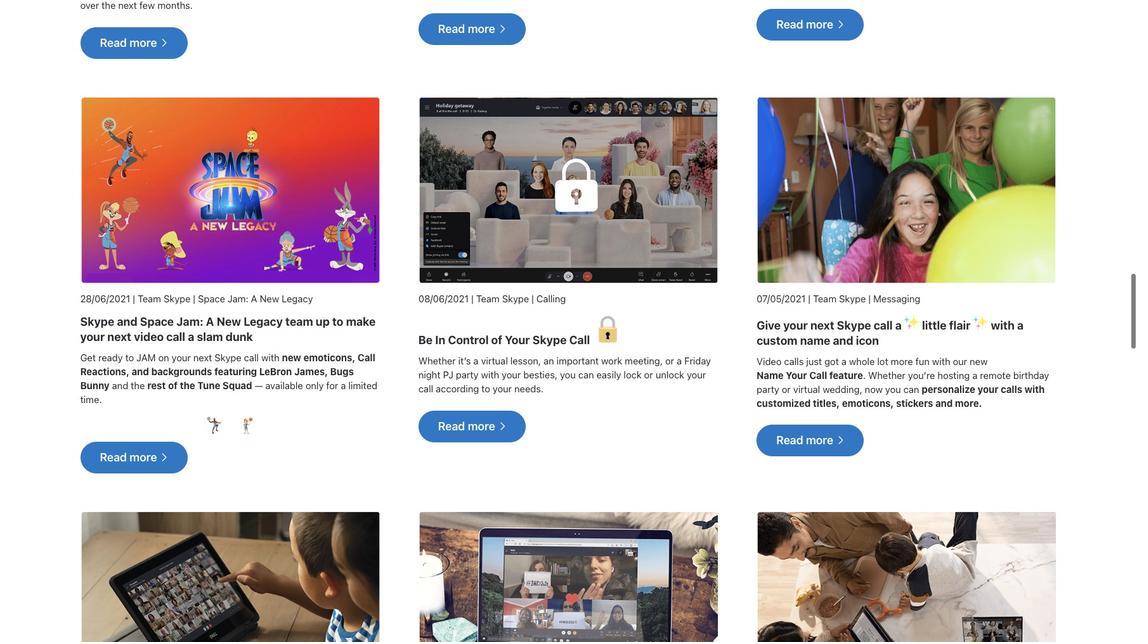 Task type: describe. For each thing, give the bounding box(es) containing it.
a inside with a custom name and icon
[[1018, 319, 1024, 332]]

skype and space jam: a new legacy team up to make your next video call a slam dunk
[[80, 315, 376, 344]]

emoticons, inside personalize your calls with customized titles, emoticons, stickers and more.
[[842, 398, 894, 409]]

stickers
[[897, 398, 934, 409]]

messaging
[[874, 293, 921, 304]]

hosting
[[938, 370, 970, 381]]

to inside skype and space jam: a new legacy team up to make your next video call a slam dunk
[[332, 315, 344, 329]]

3 | from the left
[[472, 293, 474, 304]]

use noise suppression feature on skype when kids are around image
[[757, 512, 1057, 643]]

2 horizontal spatial next
[[811, 319, 835, 332]]

1 horizontal spatial next
[[193, 352, 212, 363]]

calling
[[537, 293, 566, 304]]

your up backgrounds
[[172, 352, 191, 363]]

remote
[[981, 370, 1011, 381]]

pj
[[443, 369, 454, 381]]

call up featuring at the bottom left
[[244, 352, 259, 363]]

lebron
[[259, 366, 292, 377]]

reactions,
[[80, 366, 129, 377]]

fun
[[916, 356, 930, 367]]

calls inside video calls just got a whole lot more fun with our new name your call feature
[[785, 356, 804, 367]]

jam: inside skype and space jam: a new legacy team up to make your next video call a slam dunk
[[177, 315, 203, 329]]

your inside skype and space jam: a new legacy team up to make your next video call a slam dunk
[[80, 330, 105, 344]]

new inside video calls just got a whole lot more fun with our new name your call feature
[[970, 356, 988, 367]]

team
[[286, 315, 313, 329]]

28/06/2021 | team skype | space jam: a new legacy
[[80, 293, 313, 304]]

work
[[602, 355, 623, 367]]

and the rest of the tune squad
[[110, 380, 252, 391]]

a up unlock
[[677, 355, 682, 367]]

skype up video
[[164, 293, 191, 304]]

team for control
[[476, 293, 500, 304]]

night
[[419, 369, 441, 381]]

with inside whether it's a virtual lesson, an important work meeting, or a friday night pj party with your besties, you can easily lock or unlock your call according to your needs.
[[481, 369, 499, 381]]

a inside video calls just got a whole lot more fun with our new name your call feature
[[842, 356, 847, 367]]

lock
[[624, 369, 642, 381]]

according
[[436, 383, 479, 395]]

time.
[[80, 394, 102, 405]]

meeting,
[[625, 355, 663, 367]]

little
[[922, 319, 947, 332]]

jam
[[137, 352, 156, 363]]

08/06/2021
[[419, 293, 469, 304]]

only
[[306, 380, 324, 391]]

rest
[[147, 380, 166, 391]]

an
[[544, 355, 554, 367]]

it's
[[459, 355, 471, 367]]

tune
[[197, 380, 220, 391]]

5 | from the left
[[809, 293, 811, 304]]

make
[[346, 315, 376, 329]]

skype up an
[[533, 334, 567, 347]]

2 | from the left
[[193, 293, 195, 304]]

skype left calling
[[502, 293, 529, 304]]

a inside . whether you're hosting a remote birthday party or virtual wedding, now you can
[[973, 370, 978, 381]]

on
[[158, 352, 169, 363]]

just
[[807, 356, 822, 367]]

squad
[[223, 380, 252, 391]]

. whether you're hosting a remote birthday party or virtual wedding, now you can
[[757, 370, 1050, 395]]

new inside 'new emoticons, call reactions, and backgrounds featuring lebron james, bugs bunny'
[[282, 352, 301, 363]]

easily
[[597, 369, 621, 381]]

get ready to jam on your next skype call with
[[80, 352, 282, 363]]

skype inside skype and space jam: a new legacy team up to make your next video call a slam dunk
[[80, 315, 114, 329]]

1 vertical spatial to
[[125, 352, 134, 363]]

0 vertical spatial a
[[251, 293, 257, 304]]

more.
[[956, 398, 983, 409]]

call up icon
[[874, 319, 893, 332]]

a down the messaging in the right of the page
[[896, 319, 902, 332]]

skype call locked while having a together mode on image for skype
[[419, 97, 719, 284]]

and inside personalize your calls with customized titles, emoticons, stickers and more.
[[936, 398, 953, 409]]

your
[[505, 334, 530, 347]]

name your call
[[757, 370, 828, 381]]

a inside skype and space jam: a new legacy team up to make your next video call a slam dunk
[[206, 315, 214, 329]]

bunny
[[80, 380, 110, 391]]

titles,
[[813, 398, 840, 409]]

.
[[863, 370, 866, 381]]

08/06/2021 | team skype | calling
[[419, 293, 566, 304]]

three girls celebrating and laughing with balloons. image
[[757, 97, 1057, 284]]

important
[[557, 355, 599, 367]]

with a custom name and icon
[[757, 319, 1024, 347]]

legacy inside skype and space jam: a new legacy team up to make your next video call a slam dunk
[[244, 315, 283, 329]]

a inside skype and space jam: a new legacy team up to make your next video call a slam dunk
[[188, 330, 194, 344]]

of for the
[[168, 380, 178, 391]]

0 vertical spatial legacy
[[282, 293, 313, 304]]

our
[[953, 356, 968, 367]]

can inside . whether you're hosting a remote birthday party or virtual wedding, now you can
[[904, 384, 920, 395]]

your down lesson, at the bottom of page
[[502, 369, 521, 381]]

video
[[757, 356, 782, 367]]

—
[[255, 380, 263, 391]]

kid and parent are playing with their friends on a skype call image
[[80, 512, 381, 643]]

available
[[266, 380, 303, 391]]

in
[[435, 334, 446, 347]]

name
[[801, 334, 831, 347]]

with inside with a custom name and icon
[[991, 319, 1015, 332]]

space inside skype and space jam: a new legacy team up to make your next video call a slam dunk
[[140, 315, 174, 329]]

virtual inside whether it's a virtual lesson, an important work meeting, or a friday night pj party with your besties, you can easily lock or unlock your call according to your needs.
[[481, 355, 508, 367]]

next inside skype and space jam: a new legacy team up to make your next video call a slam dunk
[[107, 330, 131, 344]]

wedding,
[[823, 384, 863, 395]]

emoticons, inside 'new emoticons, call reactions, and backgrounds featuring lebron james, bugs bunny'
[[304, 352, 355, 363]]

little flair
[[920, 319, 974, 332]]

backgrounds
[[151, 366, 212, 377]]

needs.
[[515, 383, 544, 395]]



Task type: locate. For each thing, give the bounding box(es) containing it.
0 horizontal spatial a
[[206, 315, 214, 329]]

0 vertical spatial you
[[560, 369, 576, 381]]

space up video
[[140, 315, 174, 329]]

you're
[[909, 370, 936, 381]]

1 horizontal spatial skype call locked while having a together mode on image
[[419, 97, 719, 284]]

0 vertical spatial can
[[579, 369, 594, 381]]

to left jam
[[125, 352, 134, 363]]

0 horizontal spatial calls
[[785, 356, 804, 367]]

a up skype and space jam: a new legacy team up to make your next video call a slam dunk at the left of page
[[251, 293, 257, 304]]

with down be in control of your skype call
[[481, 369, 499, 381]]

0 vertical spatial whether
[[419, 355, 456, 367]]

1 vertical spatial whether
[[869, 370, 906, 381]]

07/05/2021 | team skype | messaging
[[757, 293, 921, 304]]

| right 28/06/2021
[[133, 293, 135, 304]]

1 horizontal spatial of
[[491, 334, 503, 347]]

28/06/2021
[[80, 293, 130, 304]]

of
[[491, 334, 503, 347], [168, 380, 178, 391]]

1 vertical spatial party
[[757, 384, 780, 395]]

be
[[419, 334, 433, 347]]

you inside . whether you're hosting a remote birthday party or virtual wedding, now you can
[[886, 384, 901, 395]]

party inside whether it's a virtual lesson, an important work meeting, or a friday night pj party with your besties, you can easily lock or unlock your call according to your needs.
[[456, 369, 479, 381]]

whether it's a virtual lesson, an important work meeting, or a friday night pj party with your besties, you can easily lock or unlock your call according to your needs.
[[419, 355, 711, 395]]

emoticons, up the bugs
[[304, 352, 355, 363]]

call inside 'new emoticons, call reactions, and backgrounds featuring lebron james, bugs bunny'
[[358, 352, 375, 363]]

flair
[[950, 319, 971, 332]]

your up get
[[80, 330, 105, 344]]

birthday
[[1014, 370, 1050, 381]]

with up 'lebron'
[[261, 352, 280, 363]]

0 horizontal spatial or
[[644, 369, 653, 381]]

0 horizontal spatial new
[[217, 315, 241, 329]]

whether inside whether it's a virtual lesson, an important work meeting, or a friday night pj party with your besties, you can easily lock or unlock your call according to your needs.
[[419, 355, 456, 367]]

0 horizontal spatial to
[[125, 352, 134, 363]]

1 vertical spatial jam:
[[177, 315, 203, 329]]

to right according
[[482, 383, 490, 395]]

1 horizontal spatial a
[[251, 293, 257, 304]]

new up skype and space jam: a new legacy team up to make your next video call a slam dunk at the left of page
[[260, 293, 279, 304]]

1 vertical spatial space
[[140, 315, 174, 329]]

emoticons,
[[304, 352, 355, 363], [842, 398, 894, 409]]

team for next
[[813, 293, 837, 304]]

can down the important
[[579, 369, 594, 381]]

1 vertical spatial of
[[168, 380, 178, 391]]

— available only for a limited time.
[[80, 380, 378, 405]]

call
[[874, 319, 893, 332], [166, 330, 185, 344], [244, 352, 259, 363], [419, 383, 433, 395]]

2 vertical spatial to
[[482, 383, 490, 395]]

1 team from the left
[[138, 293, 161, 304]]

party inside . whether you're hosting a remote birthday party or virtual wedding, now you can
[[757, 384, 780, 395]]

dunk
[[226, 330, 253, 344]]

0 horizontal spatial the
[[131, 380, 145, 391]]

or up unlock
[[666, 355, 675, 367]]

you down the important
[[560, 369, 576, 381]]

0 horizontal spatial jam:
[[177, 315, 203, 329]]

or down meeting,
[[644, 369, 653, 381]]

icon
[[856, 334, 879, 347]]

and down give your next skype call a
[[833, 334, 854, 347]]

1 horizontal spatial emoticons,
[[842, 398, 894, 409]]

a inside — available only for a limited time.
[[341, 380, 346, 391]]

next up the name
[[811, 319, 835, 332]]

1 horizontal spatial team
[[476, 293, 500, 304]]

0 horizontal spatial party
[[456, 369, 479, 381]]

legacy up dunk
[[244, 315, 283, 329]]

1 vertical spatial virtual
[[794, 384, 821, 395]]

a up slam
[[206, 315, 214, 329]]

james,
[[294, 366, 328, 377]]

1 horizontal spatial virtual
[[794, 384, 821, 395]]

a left slam
[[188, 330, 194, 344]]

0 horizontal spatial call
[[358, 352, 375, 363]]

give your next skype call a
[[757, 319, 905, 332]]

new right our
[[970, 356, 988, 367]]

a up birthday
[[1018, 319, 1024, 332]]

your down friday
[[687, 369, 706, 381]]

now
[[865, 384, 883, 395]]

virtual inside . whether you're hosting a remote birthday party or virtual wedding, now you can
[[794, 384, 821, 395]]

space
[[198, 293, 225, 304], [140, 315, 174, 329]]

0 horizontal spatial space
[[140, 315, 174, 329]]

and inside with a custom name and icon
[[833, 334, 854, 347]]

unlock
[[656, 369, 685, 381]]

can
[[579, 369, 594, 381], [904, 384, 920, 395]]

legacy up team
[[282, 293, 313, 304]]

can up stickers
[[904, 384, 920, 395]]

with right 'fun'
[[933, 356, 951, 367]]

6 | from the left
[[869, 293, 871, 304]]

1 vertical spatial you
[[886, 384, 901, 395]]

next
[[811, 319, 835, 332], [107, 330, 131, 344], [193, 352, 212, 363]]

1 skype call locked while having a together mode on image from the left
[[80, 97, 381, 284]]

2 the from the left
[[180, 380, 195, 391]]

to inside whether it's a virtual lesson, an important work meeting, or a friday night pj party with your besties, you can easily lock or unlock your call according to your needs.
[[482, 383, 490, 395]]

got
[[825, 356, 839, 367]]

of left your
[[491, 334, 503, 347]]

personalize
[[922, 384, 976, 395]]

virtual down name your call
[[794, 384, 821, 395]]

and inside skype and space jam: a new legacy team up to make your next video call a slam dunk
[[117, 315, 137, 329]]

1 vertical spatial can
[[904, 384, 920, 395]]

a right for
[[341, 380, 346, 391]]

and down jam
[[132, 366, 149, 377]]

new emoticons, call reactions, and backgrounds featuring lebron james, bugs bunny
[[80, 352, 375, 391]]

0 horizontal spatial can
[[579, 369, 594, 381]]

| left calling
[[532, 293, 534, 304]]

virtual down be in control of your skype call
[[481, 355, 508, 367]]

to right up
[[332, 315, 344, 329]]

can inside whether it's a virtual lesson, an important work meeting, or a friday night pj party with your besties, you can easily lock or unlock your call according to your needs.
[[579, 369, 594, 381]]

or inside . whether you're hosting a remote birthday party or virtual wedding, now you can
[[782, 384, 791, 395]]

skype up give your next skype call a
[[839, 293, 866, 304]]

1 horizontal spatial calls
[[1001, 384, 1023, 395]]

lot
[[878, 356, 889, 367]]

0 vertical spatial jam:
[[228, 293, 249, 304]]

skype up featuring at the bottom left
[[215, 352, 242, 363]]

jam: down 28/06/2021 | team skype | space jam: a new legacy
[[177, 315, 203, 329]]

2 horizontal spatial to
[[482, 383, 490, 395]]

your down remote
[[978, 384, 999, 395]]

with down birthday
[[1025, 384, 1045, 395]]

new up 'lebron'
[[282, 352, 301, 363]]

call up get ready to jam on your next skype call with
[[166, 330, 185, 344]]

0 vertical spatial calls
[[785, 356, 804, 367]]

calls down remote
[[1001, 384, 1023, 395]]

1 horizontal spatial new
[[260, 293, 279, 304]]

space up skype and space jam: a new legacy team up to make your next video call a slam dunk at the left of page
[[198, 293, 225, 304]]

| right 08/06/2021 at the top left
[[472, 293, 474, 304]]

0 horizontal spatial of
[[168, 380, 178, 391]]

1 vertical spatial new
[[217, 315, 241, 329]]

besties,
[[524, 369, 558, 381]]

1 vertical spatial or
[[644, 369, 653, 381]]

0 vertical spatial or
[[666, 355, 675, 367]]

team for space
[[138, 293, 161, 304]]

1 horizontal spatial party
[[757, 384, 780, 395]]

0 horizontal spatial new
[[282, 352, 301, 363]]

team
[[138, 293, 161, 304], [476, 293, 500, 304], [813, 293, 837, 304]]

new up dunk
[[217, 315, 241, 329]]

your up custom
[[784, 319, 808, 332]]

call inside whether it's a virtual lesson, an important work meeting, or a friday night pj party with your besties, you can easily lock or unlock your call according to your needs.
[[419, 383, 433, 395]]

0 vertical spatial party
[[456, 369, 479, 381]]

calls inside personalize your calls with customized titles, emoticons, stickers and more.
[[1001, 384, 1023, 395]]

with inside personalize your calls with customized titles, emoticons, stickers and more.
[[1025, 384, 1045, 395]]

1 vertical spatial emoticons,
[[842, 398, 894, 409]]

call up the important
[[570, 334, 590, 347]]

0 vertical spatial new
[[260, 293, 279, 304]]

skype
[[164, 293, 191, 304], [502, 293, 529, 304], [839, 293, 866, 304], [80, 315, 114, 329], [837, 319, 872, 332], [533, 334, 567, 347], [215, 352, 242, 363]]

jam: up skype and space jam: a new legacy team up to make your next video call a slam dunk at the left of page
[[228, 293, 249, 304]]

more inside video calls just got a whole lot more fun with our new name your call feature
[[891, 356, 914, 367]]

personalize your calls with customized titles, emoticons, stickers and more.
[[757, 384, 1045, 409]]

friday
[[685, 355, 711, 367]]

4 | from the left
[[532, 293, 534, 304]]

jam:
[[228, 293, 249, 304], [177, 315, 203, 329]]

a right it's
[[474, 355, 479, 367]]

|
[[133, 293, 135, 304], [193, 293, 195, 304], [472, 293, 474, 304], [532, 293, 534, 304], [809, 293, 811, 304], [869, 293, 871, 304]]

0 horizontal spatial next
[[107, 330, 131, 344]]

1 the from the left
[[131, 380, 145, 391]]

1 horizontal spatial you
[[886, 384, 901, 395]]

1 vertical spatial a
[[206, 315, 214, 329]]

0 vertical spatial call
[[570, 334, 590, 347]]

spacejam lebron james image
[[205, 415, 224, 435]]

custom
[[757, 334, 798, 347]]

call inside skype and space jam: a new legacy team up to make your next video call a slam dunk
[[166, 330, 185, 344]]

the left rest
[[131, 380, 145, 391]]

and down "personalize"
[[936, 398, 953, 409]]

team up give your next skype call a
[[813, 293, 837, 304]]

call down night
[[419, 383, 433, 395]]

with right flair
[[991, 319, 1015, 332]]

team up video
[[138, 293, 161, 304]]

2 horizontal spatial team
[[813, 293, 837, 304]]


[[837, 20, 845, 28], [498, 24, 506, 33], [160, 38, 168, 47], [498, 423, 506, 431], [837, 437, 845, 445], [160, 454, 168, 462]]

read
[[777, 18, 804, 31], [438, 22, 465, 35], [100, 36, 127, 49], [438, 420, 465, 433], [777, 434, 804, 448], [100, 451, 127, 464]]

the
[[131, 380, 145, 391], [180, 380, 195, 391]]

more
[[806, 18, 834, 31], [468, 22, 495, 35], [130, 36, 157, 49], [891, 356, 914, 367], [468, 420, 495, 433], [806, 434, 834, 448], [130, 451, 157, 464]]

and down reactions,
[[112, 380, 128, 391]]

| left the messaging in the right of the page
[[869, 293, 871, 304]]

party up customized
[[757, 384, 780, 395]]

0 horizontal spatial team
[[138, 293, 161, 304]]

ready
[[98, 352, 123, 363]]

party
[[456, 369, 479, 381], [757, 384, 780, 395]]

with
[[991, 319, 1015, 332], [261, 352, 280, 363], [933, 356, 951, 367], [481, 369, 499, 381], [1025, 384, 1045, 395]]

video
[[134, 330, 164, 344]]

a right got at the bottom of page
[[842, 356, 847, 367]]

the down backgrounds
[[180, 380, 195, 391]]

team right 08/06/2021 at the top left
[[476, 293, 500, 304]]

0 horizontal spatial virtual
[[481, 355, 508, 367]]

next up ready
[[107, 330, 131, 344]]

1 horizontal spatial to
[[332, 315, 344, 329]]

whether up night
[[419, 355, 456, 367]]

space jam lola image
[[237, 415, 256, 435]]

1 horizontal spatial whether
[[869, 370, 906, 381]]

with inside video calls just got a whole lot more fun with our new name your call feature
[[933, 356, 951, 367]]

1 vertical spatial call
[[358, 352, 375, 363]]

or up customized
[[782, 384, 791, 395]]

1 horizontal spatial call
[[570, 334, 590, 347]]

emoticons, down now
[[842, 398, 894, 409]]

0 horizontal spatial skype call locked while having a together mode on image
[[80, 97, 381, 284]]

2 team from the left
[[476, 293, 500, 304]]

to
[[332, 315, 344, 329], [125, 352, 134, 363], [482, 383, 490, 395]]

0 vertical spatial virtual
[[481, 355, 508, 367]]

your
[[784, 319, 808, 332], [80, 330, 105, 344], [172, 352, 191, 363], [502, 369, 521, 381], [687, 369, 706, 381], [493, 383, 512, 395], [978, 384, 999, 395]]

1 horizontal spatial space
[[198, 293, 225, 304]]

1 horizontal spatial or
[[666, 355, 675, 367]]

0 vertical spatial to
[[332, 315, 344, 329]]

1 vertical spatial calls
[[1001, 384, 1023, 395]]

customized
[[757, 398, 811, 409]]

and
[[117, 315, 137, 329], [833, 334, 854, 347], [132, 366, 149, 377], [112, 380, 128, 391], [936, 398, 953, 409]]

and up video
[[117, 315, 137, 329]]

0 horizontal spatial emoticons,
[[304, 352, 355, 363]]

1 horizontal spatial the
[[180, 380, 195, 391]]

lesson,
[[511, 355, 541, 367]]

you
[[560, 369, 576, 381], [886, 384, 901, 395]]

video calls just got a whole lot more fun with our new name your call feature
[[757, 356, 988, 381]]

international women's day call with skype women image
[[419, 512, 719, 643]]

2 vertical spatial or
[[782, 384, 791, 395]]

you inside whether it's a virtual lesson, an important work meeting, or a friday night pj party with your besties, you can easily lock or unlock your call according to your needs.
[[560, 369, 576, 381]]

for
[[326, 380, 338, 391]]

control
[[448, 334, 489, 347]]

skype down 28/06/2021
[[80, 315, 114, 329]]

up
[[316, 315, 330, 329]]

0 vertical spatial emoticons,
[[304, 352, 355, 363]]

skype call locked while having a together mode on image for new
[[80, 97, 381, 284]]

your left needs.
[[493, 383, 512, 395]]

0 horizontal spatial you
[[560, 369, 576, 381]]

feature
[[830, 370, 863, 381]]

of for your
[[491, 334, 503, 347]]

| up skype and space jam: a new legacy team up to make your next video call a slam dunk at the left of page
[[193, 293, 195, 304]]

call
[[570, 334, 590, 347], [358, 352, 375, 363]]

party down it's
[[456, 369, 479, 381]]

07/05/2021
[[757, 293, 806, 304]]

and inside 'new emoticons, call reactions, and backgrounds featuring lebron james, bugs bunny'
[[132, 366, 149, 377]]

limited
[[349, 380, 378, 391]]

1 horizontal spatial can
[[904, 384, 920, 395]]

your inside personalize your calls with customized titles, emoticons, stickers and more.
[[978, 384, 999, 395]]

calls up name your call
[[785, 356, 804, 367]]

| right 07/05/2021
[[809, 293, 811, 304]]

whether inside . whether you're hosting a remote birthday party or virtual wedding, now you can
[[869, 370, 906, 381]]

2 horizontal spatial or
[[782, 384, 791, 395]]

2 skype call locked while having a together mode on image from the left
[[419, 97, 719, 284]]

bugs
[[330, 366, 354, 377]]

0 vertical spatial space
[[198, 293, 225, 304]]

call up limited
[[358, 352, 375, 363]]

1 horizontal spatial jam:
[[228, 293, 249, 304]]

you right now
[[886, 384, 901, 395]]

a left remote
[[973, 370, 978, 381]]

skype call locked while having a together mode on image
[[80, 97, 381, 284], [419, 97, 719, 284]]

3 team from the left
[[813, 293, 837, 304]]

whether
[[419, 355, 456, 367], [869, 370, 906, 381]]

slam
[[197, 330, 223, 344]]

give
[[757, 319, 781, 332]]

next down slam
[[193, 352, 212, 363]]

get
[[80, 352, 96, 363]]

whether down lot
[[869, 370, 906, 381]]

1 | from the left
[[133, 293, 135, 304]]

0 horizontal spatial whether
[[419, 355, 456, 367]]

a
[[251, 293, 257, 304], [206, 315, 214, 329]]

1 vertical spatial legacy
[[244, 315, 283, 329]]

whole
[[849, 356, 875, 367]]

1 horizontal spatial new
[[970, 356, 988, 367]]

featuring
[[214, 366, 257, 377]]

calls
[[785, 356, 804, 367], [1001, 384, 1023, 395]]

new inside skype and space jam: a new legacy team up to make your next video call a slam dunk
[[217, 315, 241, 329]]

virtual
[[481, 355, 508, 367], [794, 384, 821, 395]]

of right rest
[[168, 380, 178, 391]]

0 vertical spatial of
[[491, 334, 503, 347]]

skype up icon
[[837, 319, 872, 332]]

be in control of your skype call
[[419, 334, 593, 347]]



Task type: vqa. For each thing, say whether or not it's contained in the screenshot.
are in you will see "allow ndi® usage" turn the toggle on. (a banner will appear in your call letting everyone that you are potentially broadcasting or recording the call via ndi).
no



